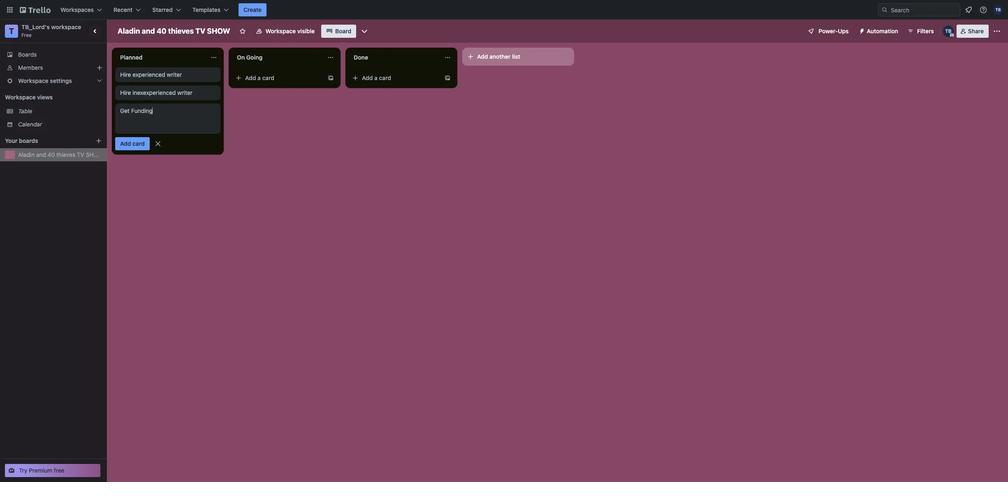 Task type: locate. For each thing, give the bounding box(es) containing it.
0 vertical spatial hire
[[120, 71, 131, 78]]

aladin and 40 thieves tv show down your boards with 1 items "element"
[[18, 151, 103, 158]]

show inside aladin and 40 thieves tv show link
[[86, 151, 103, 158]]

workspace for workspace views
[[5, 94, 36, 101]]

hire experienced writer link
[[120, 71, 216, 79]]

0 horizontal spatial show
[[86, 151, 103, 158]]

40 inside 'text field'
[[157, 27, 166, 35]]

create from template… image
[[327, 75, 334, 81], [444, 75, 451, 81]]

tv inside 'text field'
[[195, 27, 205, 35]]

workspace inside button
[[265, 28, 296, 35]]

workspace
[[51, 23, 81, 30]]

a down the done text field
[[374, 74, 377, 81]]

primary element
[[0, 0, 1008, 20]]

1 a from the left
[[257, 74, 261, 81]]

add a card button for done
[[349, 72, 441, 85]]

0 vertical spatial show
[[207, 27, 230, 35]]

add down done
[[362, 74, 373, 81]]

and down the starred at the left of page
[[142, 27, 155, 35]]

tb_lord's workspace link
[[21, 23, 81, 30]]

40
[[157, 27, 166, 35], [48, 151, 55, 158]]

1 add a card from the left
[[245, 74, 274, 81]]

40 down the starred at the left of page
[[157, 27, 166, 35]]

free
[[54, 468, 64, 475]]

1 horizontal spatial add a card button
[[349, 72, 441, 85]]

show down add board icon
[[86, 151, 103, 158]]

1 horizontal spatial tv
[[195, 27, 205, 35]]

add a card down the going
[[245, 74, 274, 81]]

card down on going text field
[[262, 74, 274, 81]]

thieves down your boards with 1 items "element"
[[56, 151, 75, 158]]

visible
[[297, 28, 315, 35]]

0 vertical spatial writer
[[167, 71, 182, 78]]

0 horizontal spatial a
[[257, 74, 261, 81]]

hire down the planned
[[120, 71, 131, 78]]

experienced
[[132, 71, 165, 78]]

table
[[18, 108, 32, 115]]

a
[[257, 74, 261, 81], [374, 74, 377, 81]]

1 vertical spatial workspace
[[18, 77, 48, 84]]

free
[[21, 32, 32, 38]]

add a card button
[[232, 72, 324, 85], [349, 72, 441, 85]]

boards
[[18, 51, 37, 58]]

1 create from template… image from the left
[[327, 75, 334, 81]]

add
[[477, 53, 488, 60], [245, 74, 256, 81], [362, 74, 373, 81], [120, 140, 131, 147]]

add a card button for on going
[[232, 72, 324, 85]]

card inside button
[[132, 140, 145, 147]]

workspace
[[265, 28, 296, 35], [18, 77, 48, 84], [5, 94, 36, 101]]

2 a from the left
[[374, 74, 377, 81]]

2 add a card from the left
[[362, 74, 391, 81]]

1 horizontal spatial and
[[142, 27, 155, 35]]

show down the templates popup button
[[207, 27, 230, 35]]

writer up hire inexexperienced writer link
[[167, 71, 182, 78]]

t link
[[5, 25, 18, 38]]

a for done
[[374, 74, 377, 81]]

and inside 'text field'
[[142, 27, 155, 35]]

card left cancel icon
[[132, 140, 145, 147]]

hire
[[120, 71, 131, 78], [120, 89, 131, 96]]

add for on going's 'add a card' button
[[245, 74, 256, 81]]

0 horizontal spatial card
[[132, 140, 145, 147]]

tv down the calendar link
[[77, 151, 84, 158]]

1 horizontal spatial thieves
[[168, 27, 194, 35]]

2 horizontal spatial card
[[379, 74, 391, 81]]

members
[[18, 64, 43, 71]]

card
[[262, 74, 274, 81], [379, 74, 391, 81], [132, 140, 145, 147]]

1 vertical spatial aladin
[[18, 151, 35, 158]]

0 vertical spatial thieves
[[168, 27, 194, 35]]

create from template… image for on going
[[327, 75, 334, 81]]

show
[[207, 27, 230, 35], [86, 151, 103, 158]]

recent
[[114, 6, 133, 13]]

starred button
[[147, 3, 186, 16]]

add down on going
[[245, 74, 256, 81]]

0 vertical spatial 40
[[157, 27, 166, 35]]

on going
[[237, 54, 263, 61]]

add a card button down on going text field
[[232, 72, 324, 85]]

premium
[[29, 468, 52, 475]]

1 horizontal spatial create from template… image
[[444, 75, 451, 81]]

1 horizontal spatial aladin
[[118, 27, 140, 35]]

automation button
[[855, 25, 903, 38]]

workspace settings
[[18, 77, 72, 84]]

2 create from template… image from the left
[[444, 75, 451, 81]]

1 add a card button from the left
[[232, 72, 324, 85]]

add a card
[[245, 74, 274, 81], [362, 74, 391, 81]]

writer
[[167, 71, 182, 78], [177, 89, 193, 96]]

planned
[[120, 54, 142, 61]]

workspaces button
[[56, 3, 107, 16]]

tv
[[195, 27, 205, 35], [77, 151, 84, 158]]

going
[[246, 54, 263, 61]]

0 vertical spatial and
[[142, 27, 155, 35]]

done
[[354, 54, 368, 61]]

0 horizontal spatial tv
[[77, 151, 84, 158]]

sm image
[[855, 25, 867, 36]]

aladin down 'recent' popup button at the left top of page
[[118, 27, 140, 35]]

a down the going
[[257, 74, 261, 81]]

aladin and 40 thieves tv show down starred 'dropdown button'
[[118, 27, 230, 35]]

1 vertical spatial and
[[36, 151, 46, 158]]

0 horizontal spatial and
[[36, 151, 46, 158]]

power-ups button
[[802, 25, 854, 38]]

0 horizontal spatial aladin
[[18, 151, 35, 158]]

2 add a card button from the left
[[349, 72, 441, 85]]

0 vertical spatial workspace
[[265, 28, 296, 35]]

aladin and 40 thieves tv show
[[118, 27, 230, 35], [18, 151, 103, 158]]

0 horizontal spatial add a card
[[245, 74, 274, 81]]

2 vertical spatial workspace
[[5, 94, 36, 101]]

0 horizontal spatial thieves
[[56, 151, 75, 158]]

workspace down members
[[18, 77, 48, 84]]

ups
[[838, 28, 849, 35]]

1 horizontal spatial a
[[374, 74, 377, 81]]

1 horizontal spatial add a card
[[362, 74, 391, 81]]

thieves down starred 'dropdown button'
[[168, 27, 194, 35]]

1 hire from the top
[[120, 71, 131, 78]]

tb_lord (tylerblack44) image
[[942, 25, 954, 37]]

0 vertical spatial aladin and 40 thieves tv show
[[118, 27, 230, 35]]

1 vertical spatial show
[[86, 151, 103, 158]]

1 vertical spatial hire
[[120, 89, 131, 96]]

1 vertical spatial tv
[[77, 151, 84, 158]]

power-ups
[[819, 28, 849, 35]]

0 horizontal spatial aladin and 40 thieves tv show
[[18, 151, 103, 158]]

0 vertical spatial aladin
[[118, 27, 140, 35]]

0 horizontal spatial create from template… image
[[327, 75, 334, 81]]

workspace visible
[[265, 28, 315, 35]]

tv down the templates
[[195, 27, 205, 35]]

hire for hire experienced writer
[[120, 71, 131, 78]]

On Going text field
[[232, 51, 322, 64]]

40 down your boards with 1 items "element"
[[48, 151, 55, 158]]

hire for hire inexexperienced writer
[[120, 89, 131, 96]]

add left "another"
[[477, 53, 488, 60]]

add a card down done
[[362, 74, 391, 81]]

1 vertical spatial writer
[[177, 89, 193, 96]]

writer down hire experienced writer link
[[177, 89, 193, 96]]

list
[[512, 53, 520, 60]]

aladin down boards
[[18, 151, 35, 158]]

and
[[142, 27, 155, 35], [36, 151, 46, 158]]

Planned text field
[[115, 51, 206, 64]]

workspace up the table
[[5, 94, 36, 101]]

aladin
[[118, 27, 140, 35], [18, 151, 35, 158]]

Board name text field
[[114, 25, 234, 38]]

try
[[19, 468, 27, 475]]

workspace left visible
[[265, 28, 296, 35]]

1 horizontal spatial 40
[[157, 27, 166, 35]]

and down your boards with 1 items "element"
[[36, 151, 46, 158]]

card for done
[[379, 74, 391, 81]]

inexexperienced
[[132, 89, 176, 96]]

aladin inside 'text field'
[[118, 27, 140, 35]]

1 vertical spatial aladin and 40 thieves tv show
[[18, 151, 103, 158]]

1 horizontal spatial card
[[262, 74, 274, 81]]

add card
[[120, 140, 145, 147]]

tb_lord's
[[21, 23, 50, 30]]

your boards
[[5, 137, 38, 144]]

templates
[[192, 6, 220, 13]]

tb_lord's workspace free
[[21, 23, 81, 38]]

workspace inside popup button
[[18, 77, 48, 84]]

2 hire from the top
[[120, 89, 131, 96]]

this member is an admin of this board. image
[[950, 33, 954, 37]]

workspaces
[[60, 6, 94, 13]]

0 horizontal spatial 40
[[48, 151, 55, 158]]

your boards with 1 items element
[[5, 136, 83, 146]]

card down the done text field
[[379, 74, 391, 81]]

thieves
[[168, 27, 194, 35], [56, 151, 75, 158]]

try premium free
[[19, 468, 64, 475]]

recent button
[[109, 3, 146, 16]]

Enter a title for this card… text field
[[115, 104, 220, 134]]

1 vertical spatial 40
[[48, 151, 55, 158]]

1 horizontal spatial aladin and 40 thieves tv show
[[118, 27, 230, 35]]

0 vertical spatial tv
[[195, 27, 205, 35]]

templates button
[[187, 3, 234, 16]]

1 horizontal spatial show
[[207, 27, 230, 35]]

add a card button down the done text field
[[349, 72, 441, 85]]

thieves inside 'text field'
[[168, 27, 194, 35]]

show inside aladin and 40 thieves tv show 'text field'
[[207, 27, 230, 35]]

filters button
[[905, 25, 936, 38]]

hire left inexexperienced
[[120, 89, 131, 96]]

0 horizontal spatial add a card button
[[232, 72, 324, 85]]

star or unstar board image
[[239, 28, 246, 35]]



Task type: vqa. For each thing, say whether or not it's contained in the screenshot.
our team organizes everything here. text box
no



Task type: describe. For each thing, give the bounding box(es) containing it.
starred
[[152, 6, 173, 13]]

open information menu image
[[979, 6, 987, 14]]

another
[[489, 53, 511, 60]]

try premium free button
[[5, 465, 100, 478]]

add a card for on going
[[245, 74, 274, 81]]

workspace views
[[5, 94, 53, 101]]

add a card for done
[[362, 74, 391, 81]]

aladin and 40 thieves tv show inside 'text field'
[[118, 27, 230, 35]]

on
[[237, 54, 245, 61]]

boards
[[19, 137, 38, 144]]

board link
[[321, 25, 356, 38]]

boards link
[[0, 48, 107, 61]]

create button
[[239, 3, 267, 16]]

workspace settings button
[[0, 74, 107, 88]]

create from template… image for done
[[444, 75, 451, 81]]

aladin and 40 thieves tv show link
[[18, 151, 103, 159]]

search image
[[881, 7, 888, 13]]

settings
[[50, 77, 72, 84]]

add another list
[[477, 53, 520, 60]]

workspace visible button
[[251, 25, 320, 38]]

share button
[[956, 25, 989, 38]]

customize views image
[[360, 27, 369, 35]]

filters
[[917, 28, 934, 35]]

members link
[[0, 61, 107, 74]]

add for add another list button
[[477, 53, 488, 60]]

automation
[[867, 28, 898, 35]]

0 notifications image
[[964, 5, 973, 15]]

writer for hire experienced writer
[[167, 71, 182, 78]]

your
[[5, 137, 17, 144]]

table link
[[18, 107, 102, 116]]

card for on going
[[262, 74, 274, 81]]

tyler black (tylerblack44) image
[[993, 5, 1003, 15]]

show menu image
[[993, 27, 1001, 35]]

add card button
[[115, 137, 150, 151]]

hire experienced writer
[[120, 71, 182, 78]]

add right add board icon
[[120, 140, 131, 147]]

create
[[243, 6, 262, 13]]

workspace for workspace visible
[[265, 28, 296, 35]]

1 vertical spatial thieves
[[56, 151, 75, 158]]

calendar link
[[18, 121, 102, 129]]

Search field
[[888, 4, 960, 16]]

add for 'add a card' button for done
[[362, 74, 373, 81]]

share
[[968, 28, 984, 35]]

add board image
[[95, 138, 102, 144]]

t
[[9, 26, 14, 36]]

Done text field
[[349, 51, 439, 64]]

workspace for workspace settings
[[18, 77, 48, 84]]

a for on going
[[257, 74, 261, 81]]

workspace navigation collapse icon image
[[90, 25, 101, 37]]

back to home image
[[20, 3, 51, 16]]

cancel image
[[154, 140, 162, 148]]

calendar
[[18, 121, 42, 128]]

power-
[[819, 28, 838, 35]]

writer for hire inexexperienced writer
[[177, 89, 193, 96]]

board
[[335, 28, 351, 35]]

hire inexexperienced writer
[[120, 89, 193, 96]]

views
[[37, 94, 53, 101]]

add another list button
[[462, 48, 574, 66]]

hire inexexperienced writer link
[[120, 89, 216, 97]]



